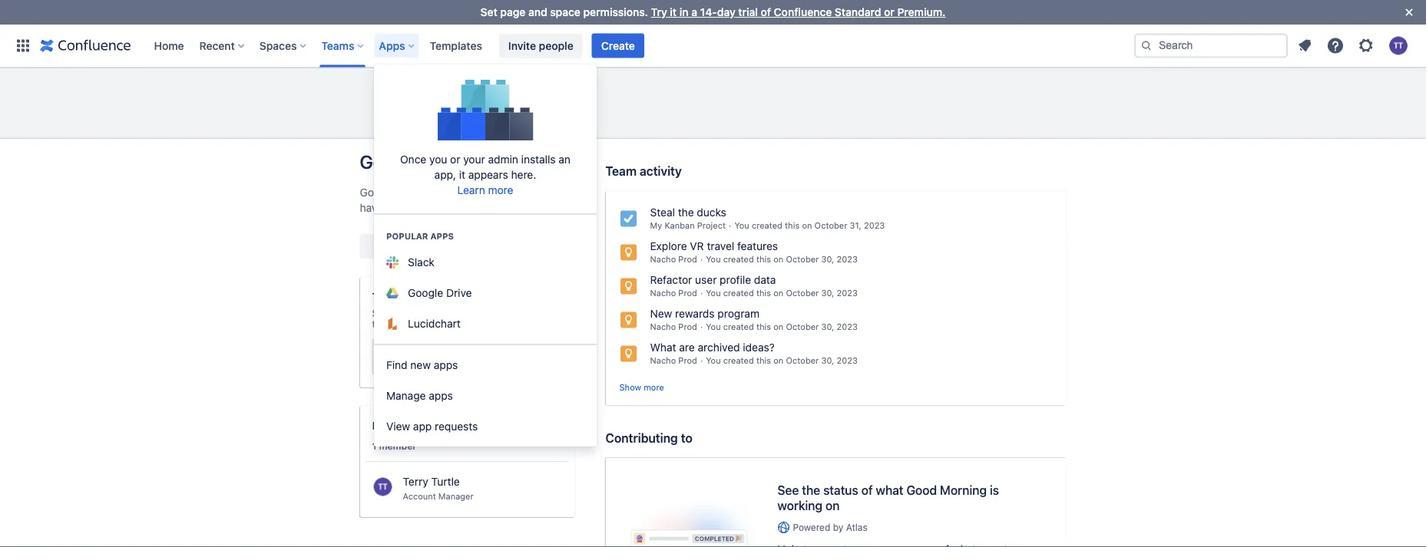 Task type: describe. For each thing, give the bounding box(es) containing it.
learn more link
[[457, 184, 513, 197]]

people,
[[476, 186, 513, 199]]

terry
[[403, 476, 428, 488]]

recent button
[[195, 33, 250, 58]]

1 vertical spatial products
[[389, 319, 428, 329]]

manage apps
[[386, 390, 453, 402]]

learn
[[457, 184, 485, 197]]

created for archived
[[723, 356, 754, 366]]

more inside once you or your admin installs an app, it appears here. learn more
[[488, 184, 513, 197]]

apps button
[[374, 33, 420, 58]]

templates link
[[425, 33, 487, 58]]

stay
[[372, 308, 391, 319]]

good inside the see the status of what good morning is working on
[[906, 483, 937, 498]]

what are archived ideas?
[[650, 341, 775, 354]]

find
[[386, 359, 408, 372]]

2 teams from the left
[[544, 186, 574, 199]]

nacho for explore
[[650, 255, 676, 265]]

show more
[[619, 382, 664, 392]]

2023 for ideas?
[[837, 356, 858, 366]]

apps for manage apps
[[429, 390, 453, 402]]

recent
[[199, 39, 235, 52]]

nacho for refactor
[[650, 288, 676, 298]]

a for have
[[386, 202, 392, 214]]

member
[[379, 441, 416, 452]]

0 horizontal spatial have
[[360, 202, 383, 214]]

spaces
[[259, 39, 297, 52]]

vr
[[690, 240, 704, 253]]

lucidchartapp logo image
[[386, 318, 399, 330]]

lucidchart link
[[374, 309, 597, 339]]

nacho for what
[[650, 356, 676, 366]]

google
[[408, 287, 443, 299]]

this
[[372, 291, 394, 303]]

the inside the see the status of what good morning is working on
[[802, 483, 820, 498]]

you created this on october 30, 2023 for ideas?
[[706, 356, 858, 366]]

the down drive
[[446, 308, 460, 319]]

good for good teams have good people, great teams have a description. add yours here.
[[360, 186, 386, 199]]

is
[[990, 483, 999, 498]]

are
[[679, 341, 695, 354]]

find new apps
[[386, 359, 458, 372]]

find new apps link
[[374, 350, 597, 381]]

data
[[754, 274, 776, 286]]

october for ideas?
[[786, 356, 819, 366]]

installs
[[521, 153, 556, 166]]

group containing slack
[[374, 213, 597, 344]]

you created this on october 30, 2023 for data
[[706, 288, 858, 298]]

1 horizontal spatial more
[[644, 382, 664, 392]]

this for data
[[756, 288, 771, 298]]

0 vertical spatial morning
[[408, 151, 474, 173]]

access
[[400, 351, 435, 363]]

created for program
[[723, 322, 754, 332]]

set
[[480, 6, 497, 18]]

3 you created this on october 30, 2023 from the top
[[706, 322, 858, 332]]

a for in
[[691, 6, 697, 18]]

your profile and preferences image
[[1389, 36, 1408, 55]]

group containing find new apps
[[374, 344, 597, 447]]

members
[[372, 420, 420, 432]]

requests
[[435, 420, 478, 433]]

refactor user profile data
[[650, 274, 776, 286]]

powered by atlas
[[793, 522, 868, 533]]

slack
[[408, 256, 435, 269]]

on for steal the ducks
[[802, 221, 812, 231]]

templates
[[430, 39, 482, 52]]

see
[[778, 483, 799, 498]]

created for ducks
[[752, 221, 782, 231]]

good for good morning
[[360, 151, 404, 173]]

get
[[380, 351, 397, 363]]

nacho for new
[[650, 322, 676, 332]]

of inside the see the status of what good morning is working on
[[861, 483, 873, 498]]

31,
[[850, 221, 861, 231]]

prod for user
[[678, 288, 697, 298]]

show
[[619, 382, 641, 392]]

this for features
[[756, 255, 771, 265]]

good teams have good people, great teams have a description. add yours here.
[[360, 186, 574, 214]]

my
[[650, 221, 662, 231]]

the left lucidchartapp logo
[[372, 319, 386, 329]]

home link
[[149, 33, 189, 58]]

view app requests
[[386, 420, 478, 433]]

slack button
[[374, 247, 597, 278]]

travel
[[707, 240, 734, 253]]

prod for rewards
[[678, 322, 697, 332]]

new
[[410, 359, 431, 372]]

powered by atlas link
[[778, 521, 1042, 534]]

steal the ducks
[[650, 206, 726, 219]]

2023 for data
[[837, 288, 858, 298]]

settings icon image
[[1357, 36, 1375, 55]]

new
[[650, 308, 672, 320]]

appswitcher icon image
[[14, 36, 32, 55]]

standard
[[835, 6, 881, 18]]

people for add people
[[448, 240, 482, 253]]

0 vertical spatial of
[[761, 6, 771, 18]]

you for archived
[[706, 356, 721, 366]]

invite
[[508, 39, 536, 52]]

see the status of what good morning is working on
[[778, 483, 999, 513]]

you for ducks
[[734, 221, 749, 231]]

1 horizontal spatial it
[[670, 6, 677, 18]]

appears
[[468, 169, 508, 181]]

the up my kanban project
[[678, 206, 694, 219]]

permissions.
[[583, 6, 648, 18]]

good morning
[[360, 151, 474, 173]]

apps
[[379, 39, 405, 52]]

here. inside the good teams have good people, great teams have a description. add yours here.
[[508, 202, 533, 214]]

invite people
[[508, 39, 573, 52]]

search image
[[1140, 40, 1153, 52]]

user
[[695, 274, 717, 286]]

good
[[448, 186, 473, 199]]

close image
[[1400, 3, 1418, 22]]

morning inside the see the status of what good morning is working on
[[940, 483, 987, 498]]

add inside the good teams have good people, great teams have a description. add yours here.
[[455, 202, 475, 214]]

account
[[403, 492, 436, 502]]

invite people button
[[499, 33, 583, 58]]

profile
[[720, 274, 751, 286]]

working
[[778, 499, 822, 513]]

what
[[650, 341, 676, 354]]

nacho prod for refactor
[[650, 288, 697, 298]]

on for what are archived ideas?
[[774, 356, 784, 366]]

help icon image
[[1326, 36, 1345, 55]]

notification icon image
[[1296, 36, 1314, 55]]

you for profile
[[706, 288, 721, 298]]

Search field
[[1134, 33, 1288, 58]]

once you or your admin installs an app, it appears here. learn more
[[400, 153, 571, 197]]

an
[[559, 153, 571, 166]]

view app requests link
[[374, 412, 597, 442]]

teams button
[[317, 33, 370, 58]]

30, for features
[[821, 255, 834, 265]]



Task type: vqa. For each thing, say whether or not it's contained in the screenshot.
The "Kanban" inside My Kanban Project link
no



Task type: locate. For each thing, give the bounding box(es) containing it.
here. inside once you or your admin installs an app, it appears here. learn more
[[511, 169, 536, 181]]

you down explore vr travel features
[[706, 255, 721, 265]]

1 horizontal spatial teams
[[544, 186, 574, 199]]

people inside the global element
[[539, 39, 573, 52]]

more right show
[[644, 382, 664, 392]]

set page and space permissions. try it in a 14-day trial of confluence standard or premium.
[[480, 6, 946, 18]]

on inside the see the status of what good morning is working on
[[825, 499, 840, 513]]

1 horizontal spatial add
[[455, 202, 475, 214]]

0 horizontal spatial by
[[517, 308, 528, 319]]

1 vertical spatial more
[[644, 382, 664, 392]]

on left 31,
[[802, 221, 812, 231]]

2 vertical spatial products
[[451, 351, 495, 363]]

0 horizontal spatial to
[[438, 351, 448, 363]]

more
[[488, 184, 513, 197], [644, 382, 664, 392]]

on for new rewards program
[[774, 322, 784, 332]]

14-
[[700, 6, 717, 18]]

1 vertical spatial add
[[425, 240, 445, 253]]

1 horizontal spatial to
[[681, 431, 692, 446]]

4 nacho from the top
[[650, 356, 676, 366]]

nacho prod down the new
[[650, 322, 697, 332]]

0 horizontal spatial more
[[488, 184, 513, 197]]

1 prod from the top
[[678, 255, 697, 265]]

people for invite people
[[539, 39, 573, 52]]

space
[[550, 6, 580, 18]]

3 nacho from the top
[[650, 322, 676, 332]]

0 horizontal spatial morning
[[408, 151, 474, 173]]

try it in a 14-day trial of confluence standard or premium. link
[[651, 6, 946, 18]]

teams right great
[[544, 186, 574, 199]]

october for data
[[786, 288, 819, 298]]

atlas
[[846, 522, 868, 533]]

joining
[[530, 308, 559, 319]]

october
[[814, 221, 847, 231], [786, 255, 819, 265], [786, 288, 819, 298], [786, 322, 819, 332], [786, 356, 819, 366]]

by inside this team's products stay updated on the team's work by joining the products they use.
[[517, 308, 528, 319]]

created up profile
[[723, 255, 754, 265]]

products left they
[[389, 319, 428, 329]]

0 vertical spatial have
[[422, 186, 445, 199]]

a inside the good teams have good people, great teams have a description. add yours here.
[[386, 202, 392, 214]]

1 horizontal spatial a
[[691, 6, 697, 18]]

confluence
[[774, 6, 832, 18]]

description.
[[394, 202, 452, 214]]

by left atlas
[[833, 522, 843, 533]]

it left in
[[670, 6, 677, 18]]

on inside this team's products stay updated on the team's work by joining the products they use.
[[432, 308, 443, 319]]

confluence image
[[40, 36, 131, 55], [40, 36, 131, 55]]

0 vertical spatial to
[[438, 351, 448, 363]]

1 horizontal spatial team's
[[462, 308, 491, 319]]

you created this on october 30, 2023 up data
[[706, 255, 858, 265]]

prod for are
[[678, 356, 697, 366]]

0 vertical spatial more
[[488, 184, 513, 197]]

2 you created this on october 30, 2023 from the top
[[706, 288, 858, 298]]

my kanban project
[[650, 221, 726, 231]]

people
[[539, 39, 573, 52], [448, 240, 482, 253]]

here. down great
[[508, 202, 533, 214]]

1 vertical spatial a
[[386, 202, 392, 214]]

you created this on october 30, 2023 down data
[[706, 288, 858, 298]]

0 vertical spatial add
[[455, 202, 475, 214]]

contributing
[[606, 431, 678, 446]]

your
[[463, 153, 485, 166]]

premium.
[[897, 6, 946, 18]]

you created this on october 30, 2023 for features
[[706, 255, 858, 265]]

created down program
[[723, 322, 754, 332]]

on down ideas? on the right of page
[[774, 356, 784, 366]]

1 horizontal spatial have
[[422, 186, 445, 199]]

apps for popular apps
[[430, 232, 454, 242]]

here.
[[511, 169, 536, 181], [508, 202, 533, 214]]

nacho down the new
[[650, 322, 676, 332]]

good
[[360, 151, 404, 173], [360, 186, 386, 199], [906, 483, 937, 498]]

0 vertical spatial here.
[[511, 169, 536, 181]]

1 horizontal spatial of
[[861, 483, 873, 498]]

add up slack
[[425, 240, 445, 253]]

0 vertical spatial people
[[539, 39, 573, 52]]

nacho prod down the refactor
[[650, 288, 697, 298]]

2 30, from the top
[[821, 288, 834, 298]]

steal
[[650, 206, 675, 219]]

created down profile
[[723, 288, 754, 298]]

home
[[154, 39, 184, 52]]

products down "use."
[[451, 351, 495, 363]]

drive
[[446, 287, 472, 299]]

you up features
[[734, 221, 749, 231]]

1 vertical spatial have
[[360, 202, 383, 214]]

add people
[[425, 240, 482, 253]]

0 vertical spatial team's
[[397, 291, 431, 303]]

1 horizontal spatial by
[[833, 522, 843, 533]]

to right contributing
[[681, 431, 692, 446]]

prod for vr
[[678, 255, 697, 265]]

people down the good teams have good people, great teams have a description. add yours here.
[[448, 240, 482, 253]]

nacho down "explore"
[[650, 255, 676, 265]]

by right work
[[517, 308, 528, 319]]

4 you created this on october 30, 2023 from the top
[[706, 356, 858, 366]]

you down new rewards program
[[706, 322, 721, 332]]

2 group from the top
[[374, 344, 597, 447]]

google drive
[[408, 287, 472, 299]]

1 vertical spatial people
[[448, 240, 482, 253]]

it right the app,
[[459, 169, 465, 181]]

spaces button
[[255, 33, 312, 58]]

or right you
[[450, 153, 460, 166]]

2023 for features
[[837, 255, 858, 265]]

products
[[434, 291, 480, 303], [389, 319, 428, 329], [451, 351, 495, 363]]

1 group from the top
[[374, 213, 597, 344]]

nacho
[[650, 255, 676, 265], [650, 288, 676, 298], [650, 322, 676, 332], [650, 356, 676, 366]]

0 vertical spatial by
[[517, 308, 528, 319]]

use.
[[452, 319, 470, 329]]

0 vertical spatial good
[[360, 151, 404, 173]]

slackforatlassianapp logo image
[[386, 256, 399, 269]]

what
[[876, 483, 903, 498]]

and
[[528, 6, 547, 18]]

prod down are
[[678, 356, 697, 366]]

global element
[[9, 24, 1131, 67]]

have
[[422, 186, 445, 199], [360, 202, 383, 214]]

this up ideas? on the right of page
[[756, 322, 771, 332]]

prod down vr
[[678, 255, 697, 265]]

1 vertical spatial good
[[360, 186, 386, 199]]

here. up great
[[511, 169, 536, 181]]

1 vertical spatial of
[[861, 483, 873, 498]]

nacho down what
[[650, 356, 676, 366]]

4 30, from the top
[[821, 356, 834, 366]]

people right invite
[[539, 39, 573, 52]]

have left description.
[[360, 202, 383, 214]]

1 teams from the left
[[389, 186, 419, 199]]

popular
[[386, 232, 428, 242]]

more down appears at the top of page
[[488, 184, 513, 197]]

a up popular
[[386, 202, 392, 214]]

apps inside "link"
[[434, 359, 458, 372]]

on down data
[[774, 288, 784, 298]]

0 horizontal spatial of
[[761, 6, 771, 18]]

1 horizontal spatial people
[[539, 39, 573, 52]]

rewards
[[675, 308, 715, 320]]

add inside button
[[425, 240, 445, 253]]

apps up view app requests
[[429, 390, 453, 402]]

you down what are archived ideas? in the bottom of the page
[[706, 356, 721, 366]]

0 vertical spatial products
[[434, 291, 480, 303]]

activity
[[640, 164, 682, 179]]

you
[[429, 153, 447, 166]]

30, for ideas?
[[821, 356, 834, 366]]

1 vertical spatial or
[[450, 153, 460, 166]]

program
[[718, 308, 760, 320]]

0 horizontal spatial a
[[386, 202, 392, 214]]

1
[[372, 441, 377, 452]]

popular apps
[[386, 232, 454, 242]]

you for travel
[[706, 255, 721, 265]]

2 prod from the top
[[678, 288, 697, 298]]

1 nacho from the top
[[650, 255, 676, 265]]

this down features
[[756, 255, 771, 265]]

2 vertical spatial apps
[[429, 390, 453, 402]]

1 horizontal spatial or
[[884, 6, 895, 18]]

ducks
[[697, 206, 726, 219]]

good left you
[[360, 151, 404, 173]]

contributing to
[[606, 431, 692, 446]]

team's down drive
[[462, 308, 491, 319]]

good down good morning
[[360, 186, 386, 199]]

1 vertical spatial to
[[681, 431, 692, 446]]

teams up description.
[[389, 186, 419, 199]]

add
[[455, 202, 475, 214], [425, 240, 445, 253]]

the up working
[[802, 483, 820, 498]]

30, for data
[[821, 288, 834, 298]]

ideas?
[[743, 341, 775, 354]]

3 prod from the top
[[678, 322, 697, 332]]

0 horizontal spatial or
[[450, 153, 460, 166]]

prod down the rewards
[[678, 322, 697, 332]]

project
[[697, 221, 726, 231]]

3 30, from the top
[[821, 322, 834, 332]]

you down refactor user profile data
[[706, 288, 721, 298]]

you created this on october 30, 2023 down ideas? on the right of page
[[706, 356, 858, 366]]

1 vertical spatial morning
[[940, 483, 987, 498]]

or
[[884, 6, 895, 18], [450, 153, 460, 166]]

banner containing home
[[0, 24, 1426, 68]]

nacho prod for what
[[650, 356, 697, 366]]

1 vertical spatial it
[[459, 169, 465, 181]]

updated
[[394, 308, 430, 319]]

this for ideas?
[[756, 356, 771, 366]]

they
[[430, 319, 449, 329]]

try
[[651, 6, 667, 18]]

admin
[[488, 153, 518, 166]]

this left 31,
[[785, 221, 800, 231]]

this down data
[[756, 288, 771, 298]]

this down ideas? on the right of page
[[756, 356, 771, 366]]

team
[[606, 164, 637, 179]]

you created this on october 31, 2023
[[734, 221, 885, 231]]

on for explore vr travel features
[[774, 255, 784, 265]]

by
[[517, 308, 528, 319], [833, 522, 843, 533]]

2023
[[864, 221, 885, 231], [837, 255, 858, 265], [837, 288, 858, 298], [837, 322, 858, 332], [837, 356, 858, 366]]

apps up slack
[[430, 232, 454, 242]]

0 horizontal spatial teams
[[389, 186, 419, 199]]

2 vertical spatial good
[[906, 483, 937, 498]]

team's
[[397, 291, 431, 303], [462, 308, 491, 319]]

good inside the good teams have good people, great teams have a description. add yours here.
[[360, 186, 386, 199]]

on up data
[[774, 255, 784, 265]]

app
[[413, 420, 432, 433]]

refactor
[[650, 274, 692, 286]]

0 horizontal spatial team's
[[397, 291, 431, 303]]

you
[[734, 221, 749, 231], [706, 255, 721, 265], [706, 288, 721, 298], [706, 322, 721, 332], [706, 356, 721, 366]]

google drive link
[[374, 278, 597, 309]]

lucidchart
[[408, 318, 461, 330]]

get access to products
[[380, 351, 495, 363]]

powered
[[793, 522, 830, 533]]

on
[[802, 221, 812, 231], [774, 255, 784, 265], [774, 288, 784, 298], [432, 308, 443, 319], [774, 322, 784, 332], [774, 356, 784, 366], [825, 499, 840, 513]]

0 vertical spatial apps
[[430, 232, 454, 242]]

great
[[516, 186, 541, 199]]

0 vertical spatial or
[[884, 6, 895, 18]]

1 vertical spatial team's
[[462, 308, 491, 319]]

atlas image
[[778, 522, 790, 534]]

0 vertical spatial a
[[691, 6, 697, 18]]

this team's products stay updated on the team's work by joining the products they use.
[[372, 291, 559, 329]]

created down archived
[[723, 356, 754, 366]]

of right trial
[[761, 6, 771, 18]]

on up ideas? on the right of page
[[774, 322, 784, 332]]

or inside once you or your admin installs an app, it appears here. learn more
[[450, 153, 460, 166]]

yours
[[478, 202, 505, 214]]

products up "use."
[[434, 291, 480, 303]]

0 horizontal spatial add
[[425, 240, 445, 253]]

a right in
[[691, 6, 697, 18]]

1 you created this on october 30, 2023 from the top
[[706, 255, 858, 265]]

3 nacho prod from the top
[[650, 322, 697, 332]]

on down google drive
[[432, 308, 443, 319]]

nacho prod for new
[[650, 322, 697, 332]]

good right the what
[[906, 483, 937, 498]]

created
[[752, 221, 782, 231], [723, 255, 754, 265], [723, 288, 754, 298], [723, 322, 754, 332], [723, 356, 754, 366]]

nacho prod down "explore"
[[650, 255, 697, 265]]

2 nacho prod from the top
[[650, 288, 697, 298]]

group
[[374, 213, 597, 344], [374, 344, 597, 447]]

or right standard
[[884, 6, 895, 18]]

banner
[[0, 24, 1426, 68]]

2 nacho from the top
[[650, 288, 676, 298]]

have up description.
[[422, 186, 445, 199]]

1 horizontal spatial morning
[[940, 483, 987, 498]]

features
[[737, 240, 778, 253]]

manager
[[438, 492, 474, 502]]

it inside once you or your admin installs an app, it appears here. learn more
[[459, 169, 465, 181]]

page
[[500, 6, 526, 18]]

prod down the refactor
[[678, 288, 697, 298]]

create
[[601, 39, 635, 52]]

team activity
[[606, 164, 682, 179]]

nacho prod for explore
[[650, 255, 697, 265]]

you for program
[[706, 322, 721, 332]]

turtle
[[431, 476, 460, 488]]

add down good
[[455, 202, 475, 214]]

1 vertical spatial here.
[[508, 202, 533, 214]]

created for profile
[[723, 288, 754, 298]]

created for travel
[[723, 255, 754, 265]]

1 vertical spatial apps
[[434, 359, 458, 372]]

apps right new
[[434, 359, 458, 372]]

googledriveapp logo image
[[386, 288, 399, 299]]

nacho down the refactor
[[650, 288, 676, 298]]

you created this on october 30, 2023 up ideas? on the right of page
[[706, 322, 858, 332]]

0 vertical spatial it
[[670, 6, 677, 18]]

view
[[386, 420, 410, 433]]

nacho prod
[[650, 255, 697, 265], [650, 288, 697, 298], [650, 322, 697, 332], [650, 356, 697, 366]]

0 horizontal spatial people
[[448, 240, 482, 253]]

1 member
[[372, 441, 416, 452]]

teams
[[389, 186, 419, 199], [544, 186, 574, 199]]

created up features
[[752, 221, 782, 231]]

1 vertical spatial by
[[833, 522, 843, 533]]

0 horizontal spatial it
[[459, 169, 465, 181]]

1 30, from the top
[[821, 255, 834, 265]]

of left the what
[[861, 483, 873, 498]]

terry turtle account manager
[[403, 476, 474, 502]]

in
[[679, 6, 689, 18]]

1 nacho prod from the top
[[650, 255, 697, 265]]

kanban
[[665, 221, 695, 231]]

4 nacho prod from the top
[[650, 356, 697, 366]]

nacho prod down what
[[650, 356, 697, 366]]

on down "status"
[[825, 499, 840, 513]]

on for refactor user profile data
[[774, 288, 784, 298]]

to right new
[[438, 351, 448, 363]]

october for features
[[786, 255, 819, 265]]

4 prod from the top
[[678, 356, 697, 366]]

team's up updated
[[397, 291, 431, 303]]



